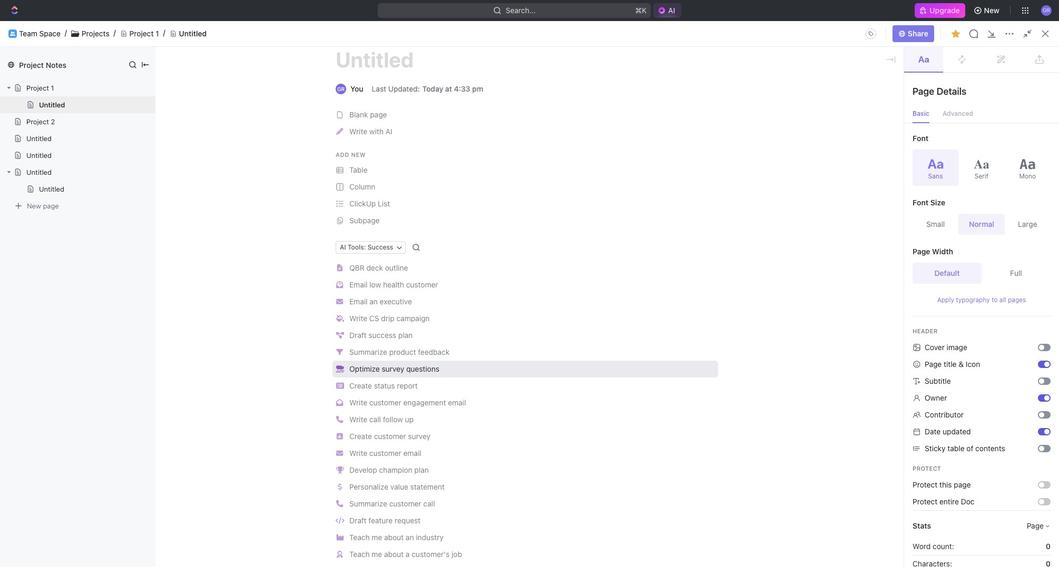 Task type: vqa. For each thing, say whether or not it's contained in the screenshot.
the middle the Docs
yes



Task type: locate. For each thing, give the bounding box(es) containing it.
protect for protect this page
[[913, 481, 938, 490]]

ai right ⌘k
[[668, 6, 675, 15]]

count:
[[933, 542, 954, 551]]

column header
[[147, 185, 159, 203], [548, 185, 653, 203], [653, 185, 775, 203], [775, 185, 859, 203]]

1 email from the top
[[349, 280, 368, 289]]

me for teach me about a customer's job
[[372, 550, 382, 559]]

1 horizontal spatial doc
[[1035, 29, 1049, 38]]

envelope open text image
[[336, 282, 343, 289]]

search docs
[[957, 29, 1001, 38]]

ai inside ai tools: success button
[[340, 243, 346, 251]]

0 vertical spatial protect
[[913, 465, 941, 472]]

cell
[[147, 202, 159, 221], [548, 202, 653, 221], [653, 202, 775, 221], [775, 202, 859, 221], [1028, 202, 1047, 221]]

search
[[957, 29, 981, 38]]

4 mins ago cell
[[859, 202, 944, 221]]

1 vertical spatial new
[[1017, 29, 1033, 38]]

0 vertical spatial survey
[[382, 365, 404, 374]]

new right user group icon
[[27, 202, 41, 210]]

create for create status report
[[349, 382, 372, 390]]

personalize value statement
[[349, 483, 445, 492]]

1 vertical spatial me
[[372, 550, 382, 559]]

project 1 up dashboards at the left top
[[26, 84, 54, 92]]

ai right with
[[386, 127, 392, 136]]

1 vertical spatial phone image
[[336, 501, 343, 508]]

customer right 'health'
[[406, 280, 438, 289]]

project notes up docs link
[[19, 60, 66, 69]]

create status report button
[[333, 378, 718, 395]]

all
[[1000, 296, 1006, 304]]

entire
[[940, 497, 959, 506]]

1 vertical spatial draft
[[349, 516, 367, 525]]

new doc button
[[1011, 25, 1055, 42]]

0 vertical spatial page
[[370, 110, 387, 119]]

create down optimize
[[349, 382, 372, 390]]

write up develop
[[349, 449, 367, 458]]

1 vertical spatial team
[[25, 205, 44, 214]]

1 font from the top
[[913, 134, 929, 143]]

1 vertical spatial survey
[[408, 432, 431, 441]]

1 vertical spatial font
[[913, 198, 929, 207]]

0 vertical spatial team space
[[19, 29, 61, 38]]

space up the home
[[39, 29, 61, 38]]

gr up the new doc
[[1043, 7, 1050, 13]]

1 vertical spatial summarize
[[349, 500, 387, 509]]

2
[[51, 118, 55, 126]]

5 write from the top
[[349, 449, 367, 458]]

0 horizontal spatial call
[[369, 415, 381, 424]]

owner
[[925, 394, 947, 403]]

1 write from the top
[[349, 127, 367, 136]]

home link
[[4, 51, 130, 68]]

1 vertical spatial team space
[[25, 205, 67, 214]]

0 horizontal spatial an
[[370, 297, 378, 306]]

1 horizontal spatial an
[[406, 533, 414, 542]]

2 vertical spatial ai
[[340, 243, 346, 251]]

customer up develop champion plan
[[369, 449, 401, 458]]

1 cell from the left
[[147, 202, 159, 221]]

0 vertical spatial an
[[370, 297, 378, 306]]

2 horizontal spatial docs
[[983, 29, 1001, 38]]

team space inside sidebar 'navigation'
[[25, 205, 67, 214]]

1 draft from the top
[[349, 331, 367, 340]]

me inside "button"
[[372, 533, 382, 542]]

smog image
[[336, 366, 344, 373]]

customer for call
[[389, 500, 421, 509]]

2 about from the top
[[384, 550, 404, 559]]

space
[[39, 29, 61, 38], [46, 205, 67, 214]]

project 1
[[129, 29, 159, 38], [26, 84, 54, 92]]

1 protect from the top
[[913, 465, 941, 472]]

call down statement
[[423, 500, 435, 509]]

details
[[937, 86, 967, 97]]

survey down summarize product feedback
[[382, 365, 404, 374]]

1 vertical spatial space
[[46, 205, 67, 214]]

team space right user group icon
[[25, 205, 67, 214]]

0 horizontal spatial email
[[403, 449, 421, 458]]

space for team space link corresponding to user group icon
[[46, 205, 67, 214]]

2 protect from the top
[[913, 481, 938, 490]]

notes right the home
[[46, 60, 66, 69]]

user group image
[[11, 207, 19, 213]]

create inside create customer survey button
[[349, 432, 372, 441]]

email left low
[[349, 280, 368, 289]]

job
[[452, 550, 462, 559]]

page
[[913, 86, 934, 97], [913, 247, 930, 256], [925, 360, 942, 369], [1027, 522, 1044, 531]]

0 vertical spatial phone image
[[336, 416, 343, 424]]

email up champion
[[403, 449, 421, 458]]

0 vertical spatial plan
[[398, 331, 413, 340]]

2 column header from the left
[[548, 185, 653, 203]]

project 1 right projects
[[129, 29, 159, 38]]

2 horizontal spatial ai
[[668, 6, 675, 15]]

2 vertical spatial new
[[27, 202, 41, 210]]

survey down up
[[408, 432, 431, 441]]

customer up the request on the bottom of the page
[[389, 500, 421, 509]]

call left follow on the bottom
[[369, 415, 381, 424]]

1 vertical spatial gr
[[337, 86, 345, 92]]

2 me from the top
[[372, 550, 382, 559]]

0 vertical spatial call
[[369, 415, 381, 424]]

new inside 'button'
[[984, 6, 1000, 15]]

2 summarize from the top
[[349, 500, 387, 509]]

blank
[[349, 110, 368, 119]]

create inside create status report button
[[349, 382, 372, 390]]

0 vertical spatial draft
[[349, 331, 367, 340]]

1 create from the top
[[349, 382, 372, 390]]

today
[[422, 84, 443, 93]]

page for page details
[[913, 86, 934, 97]]

phone image inside summarize customer call button
[[336, 501, 343, 508]]

1 vertical spatial project notes
[[478, 91, 524, 100]]

0 vertical spatial notes
[[46, 60, 66, 69]]

about down "draft feature request"
[[384, 533, 404, 542]]

1 horizontal spatial new
[[984, 6, 1000, 15]]

page up with
[[370, 110, 387, 119]]

0 vertical spatial about
[[384, 533, 404, 542]]

customer inside create customer survey button
[[374, 432, 406, 441]]

font left size
[[913, 198, 929, 207]]

0 vertical spatial project 1
[[129, 29, 159, 38]]

1 summarize from the top
[[349, 348, 387, 357]]

0 vertical spatial space
[[39, 29, 61, 38]]

phone image down dollar sign icon
[[336, 501, 343, 508]]

write inside button
[[349, 314, 367, 323]]

email an executive button
[[333, 294, 718, 310]]

0 horizontal spatial project 1
[[26, 84, 54, 92]]

an inside button
[[370, 297, 378, 306]]

qbr deck outline button
[[333, 260, 718, 277]]

summarize inside 'summarize product feedback' button
[[349, 348, 387, 357]]

1 vertical spatial 1
[[51, 84, 54, 92]]

0 horizontal spatial ai
[[340, 243, 346, 251]]

teach right user astronaut icon
[[349, 550, 370, 559]]

trophy image
[[336, 467, 344, 474]]

summarize
[[349, 348, 387, 357], [349, 500, 387, 509]]

projects link
[[82, 29, 109, 38]]

1 vertical spatial notes
[[504, 91, 524, 100]]

customer inside write customer email button
[[369, 449, 401, 458]]

1 vertical spatial project 1
[[26, 84, 54, 92]]

plan
[[398, 331, 413, 340], [414, 466, 429, 475]]

envelope image
[[336, 450, 343, 457]]

0 horizontal spatial plan
[[398, 331, 413, 340]]

an up cs
[[370, 297, 378, 306]]

2 vertical spatial page
[[954, 481, 971, 490]]

about left a
[[384, 550, 404, 559]]

1 horizontal spatial plan
[[414, 466, 429, 475]]

customer inside summarize customer call button
[[389, 500, 421, 509]]

gr
[[1043, 7, 1050, 13], [337, 86, 345, 92]]

plan up statement
[[414, 466, 429, 475]]

rectangle list image
[[336, 383, 344, 390]]

0 vertical spatial team space link
[[19, 29, 61, 38]]

1 about from the top
[[384, 533, 404, 542]]

team space up the home
[[19, 29, 61, 38]]

1 vertical spatial an
[[406, 533, 414, 542]]

me inside button
[[372, 550, 382, 559]]

gr left you
[[337, 86, 345, 92]]

new inside button
[[1017, 29, 1033, 38]]

0 horizontal spatial notes
[[46, 60, 66, 69]]

table
[[349, 165, 368, 174]]

3 cell from the left
[[653, 202, 775, 221]]

2 teach from the top
[[349, 550, 370, 559]]

email right envelope image
[[349, 297, 368, 306]]

drip
[[381, 314, 395, 323]]

0 horizontal spatial doc
[[961, 497, 975, 506]]

1 horizontal spatial docs
[[153, 29, 171, 38]]

project notes up blank page button
[[478, 91, 524, 100]]

summarize up optimize
[[349, 348, 387, 357]]

draft right 'diagram project' icon
[[349, 331, 367, 340]]

write cs drip campaign button
[[333, 310, 718, 327]]

customer
[[406, 280, 438, 289], [369, 398, 401, 407], [374, 432, 406, 441], [369, 449, 401, 458], [389, 500, 421, 509]]

column
[[349, 182, 375, 191]]

2 create from the top
[[349, 432, 372, 441]]

page right user group icon
[[43, 202, 59, 210]]

team space for user group image's team space link
[[19, 29, 61, 38]]

page right 'this' at the bottom right of page
[[954, 481, 971, 490]]

0 vertical spatial create
[[349, 382, 372, 390]]

to
[[992, 296, 998, 304]]

0 vertical spatial email
[[349, 280, 368, 289]]

1 vertical spatial doc
[[961, 497, 975, 506]]

2 email from the top
[[349, 297, 368, 306]]

0 vertical spatial team
[[19, 29, 37, 38]]

team
[[19, 29, 37, 38], [25, 205, 44, 214]]

new for new
[[984, 6, 1000, 15]]

page inside button
[[370, 110, 387, 119]]

1 horizontal spatial call
[[423, 500, 435, 509]]

plan up the product
[[398, 331, 413, 340]]

project 2
[[26, 118, 55, 126]]

1 horizontal spatial gr
[[1043, 7, 1050, 13]]

protect left 'this' at the bottom right of page
[[913, 481, 938, 490]]

ai tools: success
[[340, 243, 393, 251]]

customer down follow on the bottom
[[374, 432, 406, 441]]

0
[[1046, 542, 1051, 551]]

write customer engagement email button
[[333, 395, 718, 412]]

me down teach me about an industry
[[372, 550, 382, 559]]

draft feature request button
[[333, 513, 718, 530]]

me for teach me about an industry
[[372, 533, 382, 542]]

team space
[[19, 29, 61, 38], [25, 205, 67, 214]]

2 draft from the top
[[349, 516, 367, 525]]

2 write from the top
[[349, 314, 367, 323]]

1 horizontal spatial notes
[[504, 91, 524, 100]]

1 horizontal spatial email
[[448, 398, 466, 407]]

up
[[405, 415, 414, 424]]

1 vertical spatial email
[[349, 297, 368, 306]]

ai for ai tools: success
[[340, 243, 346, 251]]

space inside sidebar 'navigation'
[[46, 205, 67, 214]]

draft
[[349, 331, 367, 340], [349, 516, 367, 525]]

qbr
[[349, 263, 365, 272]]

team space link for user group icon
[[25, 201, 128, 218]]

4 mins ago table
[[147, 185, 1047, 222]]

team for team space link corresponding to user group icon
[[25, 205, 44, 214]]

user astronaut image
[[337, 551, 343, 558]]

personalize value statement button
[[333, 479, 718, 496]]

1 horizontal spatial 1
[[156, 29, 159, 38]]

1 vertical spatial call
[[423, 500, 435, 509]]

0 vertical spatial font
[[913, 134, 929, 143]]

feedback
[[418, 348, 450, 357]]

industry
[[416, 533, 444, 542]]

create customer survey
[[349, 432, 431, 441]]

create right the square poll vertical image
[[349, 432, 372, 441]]

protect down sticky
[[913, 465, 941, 472]]

4 write from the top
[[349, 415, 367, 424]]

ai inside 'write with ai' button
[[386, 127, 392, 136]]

survey
[[382, 365, 404, 374], [408, 432, 431, 441]]

1 vertical spatial create
[[349, 432, 372, 441]]

space for user group image's team space link
[[39, 29, 61, 38]]

value
[[390, 483, 408, 492]]

write down blank at left top
[[349, 127, 367, 136]]

customer down status
[[369, 398, 401, 407]]

new right search docs
[[1017, 29, 1033, 38]]

write right envelope open image
[[349, 398, 367, 407]]

3 write from the top
[[349, 398, 367, 407]]

personalize
[[349, 483, 388, 492]]

contents
[[976, 444, 1005, 453]]

write call follow up button
[[333, 412, 718, 428]]

1 vertical spatial protect
[[913, 481, 938, 490]]

0 horizontal spatial docs
[[25, 91, 43, 100]]

3 column header from the left
[[653, 185, 775, 203]]

project right projects
[[129, 29, 154, 38]]

page for new page
[[43, 202, 59, 210]]

0 vertical spatial teach
[[349, 533, 370, 542]]

0 horizontal spatial page
[[43, 202, 59, 210]]

1 horizontal spatial page
[[370, 110, 387, 119]]

summarize for summarize product feedback
[[349, 348, 387, 357]]

docs
[[153, 29, 171, 38], [983, 29, 1001, 38], [25, 91, 43, 100]]

team right user group image
[[19, 29, 37, 38]]

0 horizontal spatial survey
[[382, 365, 404, 374]]

team inside sidebar 'navigation'
[[25, 205, 44, 214]]

2 horizontal spatial page
[[954, 481, 971, 490]]

me down feature
[[372, 533, 382, 542]]

1 me from the top
[[372, 533, 382, 542]]

0 horizontal spatial gr
[[337, 86, 345, 92]]

0 vertical spatial summarize
[[349, 348, 387, 357]]

0 vertical spatial project notes
[[19, 60, 66, 69]]

1 horizontal spatial project notes
[[478, 91, 524, 100]]

2 phone image from the top
[[336, 501, 343, 508]]

phone image inside write call follow up button
[[336, 416, 343, 424]]

envelope image
[[336, 298, 343, 305]]

email for email an executive
[[349, 297, 368, 306]]

0 vertical spatial me
[[372, 533, 382, 542]]

page button
[[1027, 522, 1051, 531]]

an up a
[[406, 533, 414, 542]]

0 vertical spatial ai
[[668, 6, 675, 15]]

summarize for summarize customer call
[[349, 500, 387, 509]]

0 horizontal spatial project notes
[[19, 60, 66, 69]]

0 horizontal spatial new
[[27, 202, 41, 210]]

draft inside draft feature request button
[[349, 516, 367, 525]]

1 column header from the left
[[147, 185, 159, 203]]

phone image
[[336, 416, 343, 424], [336, 501, 343, 508]]

write left follow on the bottom
[[349, 415, 367, 424]]

sticky
[[925, 444, 946, 453]]

teach inside button
[[349, 550, 370, 559]]

1
[[156, 29, 159, 38], [51, 84, 54, 92]]

1 phone image from the top
[[336, 416, 343, 424]]

width
[[932, 247, 953, 256]]

about inside "button"
[[384, 533, 404, 542]]

with
[[369, 127, 384, 136]]

new
[[984, 6, 1000, 15], [1017, 29, 1033, 38], [27, 202, 41, 210]]

teach for teach me about a customer's job
[[349, 550, 370, 559]]

docs inside sidebar 'navigation'
[[25, 91, 43, 100]]

draft inside draft success plan button
[[349, 331, 367, 340]]

1 teach from the top
[[349, 533, 370, 542]]

health
[[383, 280, 404, 289]]

2 vertical spatial protect
[[913, 497, 938, 506]]

0 vertical spatial doc
[[1035, 29, 1049, 38]]

protect down protect this page
[[913, 497, 938, 506]]

size
[[931, 198, 945, 207]]

space right user group icon
[[46, 205, 67, 214]]

teach right industry image
[[349, 533, 370, 542]]

team space link
[[19, 29, 61, 38], [25, 201, 128, 218]]

project up dashboards at the left top
[[26, 84, 49, 92]]

follow
[[383, 415, 403, 424]]

draft right code image
[[349, 516, 367, 525]]

0 vertical spatial new
[[984, 6, 1000, 15]]

1 vertical spatial plan
[[414, 466, 429, 475]]

write left cs
[[349, 314, 367, 323]]

statement
[[410, 483, 445, 492]]

1 vertical spatial ai
[[386, 127, 392, 136]]

1 horizontal spatial ai
[[386, 127, 392, 136]]

summarize inside summarize customer call button
[[349, 500, 387, 509]]

doc down gr dropdown button
[[1035, 29, 1049, 38]]

ai inside ai button
[[668, 6, 675, 15]]

protect for protect entire doc
[[913, 497, 938, 506]]

1 vertical spatial page
[[43, 202, 59, 210]]

updated
[[943, 427, 971, 436]]

default
[[935, 269, 960, 278]]

envelope open image
[[336, 400, 343, 407]]

create status report
[[349, 382, 418, 390]]

1 vertical spatial team space link
[[25, 201, 128, 218]]

low
[[370, 280, 381, 289]]

1 vertical spatial about
[[384, 550, 404, 559]]

new up search docs
[[984, 6, 1000, 15]]

draft for draft success plan
[[349, 331, 367, 340]]

customer inside write customer engagement email button
[[369, 398, 401, 407]]

protect entire doc
[[913, 497, 975, 506]]

0 vertical spatial gr
[[1043, 7, 1050, 13]]

teach inside "button"
[[349, 533, 370, 542]]

product
[[389, 348, 416, 357]]

ai left the tools:
[[340, 243, 346, 251]]

project right 4:33
[[478, 91, 502, 100]]

phone image down envelope open image
[[336, 416, 343, 424]]

1 horizontal spatial survey
[[408, 432, 431, 441]]

qbr deck outline
[[349, 263, 408, 272]]

notes up blank page button
[[504, 91, 524, 100]]

about inside button
[[384, 550, 404, 559]]

team right user group icon
[[25, 205, 44, 214]]

gr inside dropdown button
[[1043, 7, 1050, 13]]

doc right entire at the bottom right
[[961, 497, 975, 506]]

2 font from the top
[[913, 198, 929, 207]]

ai
[[668, 6, 675, 15], [386, 127, 392, 136], [340, 243, 346, 251]]

spaces
[[8, 171, 31, 179]]

email right 'engagement'
[[448, 398, 466, 407]]

fill drip image
[[336, 315, 344, 322]]

2 horizontal spatial new
[[1017, 29, 1033, 38]]

3 protect from the top
[[913, 497, 938, 506]]

date
[[925, 427, 941, 436]]

font down basic
[[913, 134, 929, 143]]

1 vertical spatial teach
[[349, 550, 370, 559]]

develop champion plan
[[349, 466, 429, 475]]

assigned
[[337, 170, 369, 179]]

summarize down personalize
[[349, 500, 387, 509]]

report
[[397, 382, 418, 390]]



Task type: describe. For each thing, give the bounding box(es) containing it.
notes inside project notes link
[[504, 91, 524, 100]]

team space for team space link corresponding to user group icon
[[25, 205, 67, 214]]

ai for ai
[[668, 6, 675, 15]]

teach me about an industry
[[349, 533, 444, 542]]

project left 2
[[26, 118, 49, 126]]

font for font
[[913, 134, 929, 143]]

about for an
[[384, 533, 404, 542]]

a
[[406, 550, 410, 559]]

write customer email button
[[333, 445, 718, 462]]

write for write customer email
[[349, 449, 367, 458]]

ai button
[[653, 3, 682, 18]]

word count:
[[913, 542, 954, 551]]

deck
[[367, 263, 383, 272]]

survey inside "optimize survey questions" button
[[382, 365, 404, 374]]

summarize product feedback
[[349, 348, 450, 357]]

blank page
[[349, 110, 387, 119]]

advanced
[[943, 110, 973, 118]]

feature
[[369, 516, 393, 525]]

4:33
[[454, 84, 470, 93]]

draft success plan button
[[333, 327, 718, 344]]

blank page button
[[333, 106, 718, 123]]

serif
[[975, 172, 989, 180]]

5 cell from the left
[[1028, 202, 1047, 221]]

create customer survey button
[[333, 428, 718, 445]]

1 horizontal spatial project 1
[[129, 29, 159, 38]]

font size
[[913, 198, 945, 207]]

draft feature request
[[349, 516, 421, 525]]

plan for develop champion plan
[[414, 466, 429, 475]]

favorites
[[8, 153, 36, 161]]

draft for draft feature request
[[349, 516, 367, 525]]

ai tools: success button
[[336, 241, 406, 254]]

phone image for summarize customer call
[[336, 501, 343, 508]]

full
[[1010, 269, 1022, 278]]

last
[[372, 84, 386, 93]]

cover image
[[925, 343, 967, 352]]

sharing row
[[147, 185, 1047, 203]]

protect for protect
[[913, 465, 941, 472]]

write customer engagement email
[[349, 398, 466, 407]]

write for write with ai
[[349, 127, 367, 136]]

mins
[[872, 207, 889, 216]]

Search by name... text field
[[879, 165, 1012, 181]]

ai tools: success button
[[336, 241, 406, 254]]

⌘k
[[635, 6, 647, 15]]

teach me about a customer's job
[[349, 550, 462, 559]]

font for font size
[[913, 198, 929, 207]]

dollar sign image
[[338, 484, 342, 491]]

sidebar navigation
[[0, 21, 134, 568]]

cs
[[369, 314, 379, 323]]

dashboards link
[[4, 105, 130, 122]]

dropdown menu image
[[863, 25, 879, 42]]

page for blank page
[[370, 110, 387, 119]]

docs inside button
[[983, 29, 1001, 38]]

search docs button
[[942, 25, 1007, 42]]

develop champion plan button
[[333, 462, 718, 479]]

1 vertical spatial email
[[403, 449, 421, 458]]

outline
[[385, 263, 408, 272]]

plan for draft success plan
[[398, 331, 413, 340]]

4 mins ago row
[[147, 201, 1047, 222]]

doc inside button
[[1035, 29, 1049, 38]]

write for write call follow up
[[349, 415, 367, 424]]

date updated
[[925, 427, 971, 436]]

user group image
[[10, 31, 15, 36]]

optimize survey questions button
[[333, 361, 718, 378]]

upgrade
[[930, 6, 960, 15]]

project notes link
[[459, 87, 735, 104]]

filter image
[[336, 349, 343, 356]]

summarize customer call
[[349, 500, 435, 509]]

team space link for user group image
[[19, 29, 61, 38]]

success
[[369, 331, 396, 340]]

docs link
[[4, 87, 130, 104]]

email low health customer
[[349, 280, 438, 289]]

write call follow up
[[349, 415, 414, 424]]

square poll vertical image
[[337, 433, 343, 440]]

about for a
[[384, 550, 404, 559]]

customer's
[[412, 550, 450, 559]]

teach me about an industry button
[[333, 530, 718, 546]]

new doc
[[1017, 29, 1049, 38]]

new for new doc
[[1017, 29, 1033, 38]]

page for page title & icon
[[925, 360, 942, 369]]

new for new page
[[27, 202, 41, 210]]

customer inside email low health customer button
[[406, 280, 438, 289]]

file powerpoint image
[[337, 265, 343, 272]]

email for email low health customer
[[349, 280, 368, 289]]

an inside "button"
[[406, 533, 414, 542]]

customer for engagement
[[369, 398, 401, 407]]

pm
[[472, 84, 483, 93]]

4 cell from the left
[[775, 202, 859, 221]]

write customer email
[[349, 449, 421, 458]]

new button
[[969, 2, 1006, 19]]

0 vertical spatial email
[[448, 398, 466, 407]]

write for write customer engagement email
[[349, 398, 367, 407]]

2 cell from the left
[[548, 202, 653, 221]]

sans
[[928, 172, 943, 180]]

list
[[378, 199, 390, 208]]

write with ai button
[[333, 123, 718, 140]]

phone image for write call follow up
[[336, 416, 343, 424]]

diagram project image
[[336, 332, 344, 339]]

customer for email
[[369, 449, 401, 458]]

ago
[[891, 207, 903, 216]]

team for user group image's team space link
[[19, 29, 37, 38]]

code image
[[336, 518, 344, 525]]

upgrade link
[[915, 3, 965, 18]]

sharing
[[950, 190, 973, 198]]

dashboards
[[25, 109, 66, 118]]

assigned button
[[334, 164, 371, 185]]

draft success plan
[[349, 331, 413, 340]]

teach for teach me about an industry
[[349, 533, 370, 542]]

subtitle
[[925, 377, 951, 386]]

mono
[[1019, 172, 1036, 180]]

subpage
[[349, 216, 380, 225]]

survey inside create customer survey button
[[408, 432, 431, 441]]

summarize product feedback button
[[333, 344, 718, 361]]

projects
[[82, 29, 109, 38]]

this
[[940, 481, 952, 490]]

new page
[[27, 202, 59, 210]]

pencil image
[[336, 128, 343, 135]]

summarize customer call button
[[333, 496, 718, 513]]

page width
[[913, 247, 953, 256]]

0 vertical spatial 1
[[156, 29, 159, 38]]

search...
[[506, 6, 536, 15]]

4 column header from the left
[[775, 185, 859, 203]]

large
[[1018, 220, 1037, 229]]

0 horizontal spatial 1
[[51, 84, 54, 92]]

page for page width
[[913, 247, 930, 256]]

create for create customer survey
[[349, 432, 372, 441]]

home
[[25, 55, 45, 64]]

write for write cs drip campaign
[[349, 314, 367, 323]]

project up docs link
[[19, 60, 44, 69]]

word
[[913, 542, 931, 551]]

pages
[[1008, 296, 1026, 304]]

table button
[[333, 162, 718, 179]]

clickup
[[349, 199, 376, 208]]

page details
[[913, 86, 967, 97]]

4 mins ago
[[866, 207, 903, 216]]

page title & icon
[[925, 360, 980, 369]]

industry image
[[336, 535, 344, 542]]

questions
[[406, 365, 439, 374]]

clickup list button
[[333, 196, 718, 212]]

status
[[374, 382, 395, 390]]

protect this page
[[913, 481, 971, 490]]

customer for survey
[[374, 432, 406, 441]]

campaign
[[397, 314, 430, 323]]



